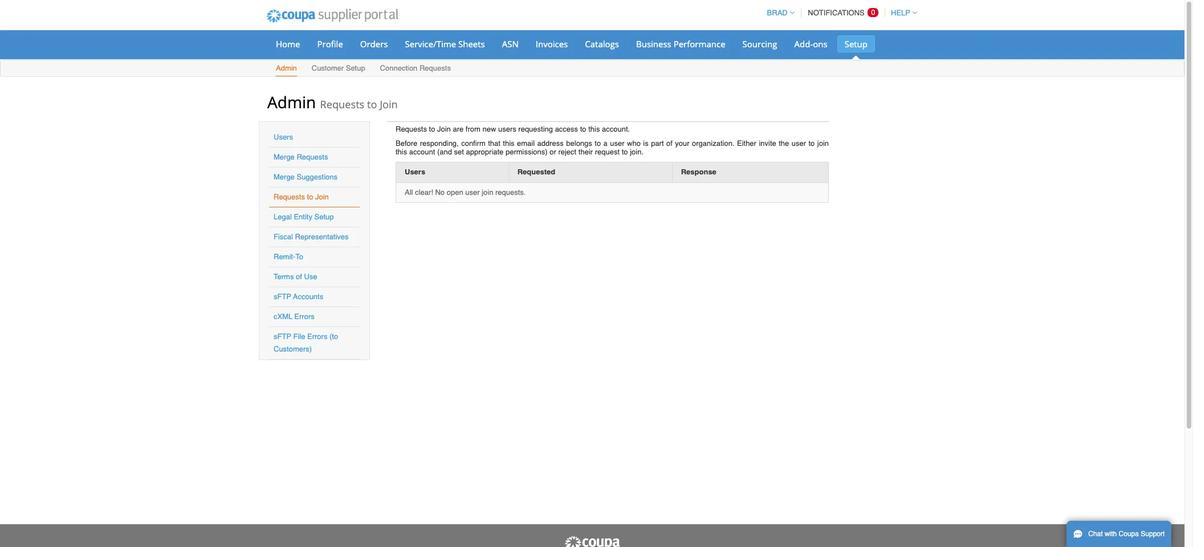 Task type: locate. For each thing, give the bounding box(es) containing it.
either
[[737, 139, 756, 148]]

orders link
[[353, 35, 395, 52]]

sheets
[[458, 38, 485, 50]]

user right a
[[610, 139, 625, 148]]

representatives
[[295, 233, 349, 241]]

join right the the
[[817, 139, 829, 148]]

requests down customer setup link
[[320, 97, 364, 111]]

(to
[[329, 332, 338, 341]]

0 vertical spatial join
[[817, 139, 829, 148]]

2 horizontal spatial setup
[[845, 38, 868, 50]]

navigation containing notifications 0
[[762, 2, 917, 24]]

chat
[[1088, 530, 1103, 538]]

errors down accounts
[[294, 312, 315, 321]]

set
[[454, 148, 464, 156]]

of
[[666, 139, 673, 148], [296, 272, 302, 281]]

to
[[367, 97, 377, 111], [429, 125, 435, 133], [580, 125, 586, 133], [595, 139, 601, 148], [809, 139, 815, 148], [622, 148, 628, 156], [307, 193, 313, 201]]

0 vertical spatial sftp
[[274, 292, 291, 301]]

help link
[[886, 9, 917, 17]]

join down 'suggestions' on the left top of page
[[315, 193, 329, 201]]

2 horizontal spatial join
[[437, 125, 451, 133]]

use
[[304, 272, 317, 281]]

0 horizontal spatial coupa supplier portal image
[[259, 2, 406, 30]]

a
[[603, 139, 608, 148]]

add-ons link
[[787, 35, 835, 52]]

fiscal representatives link
[[274, 233, 349, 241]]

permissions)
[[506, 148, 548, 156]]

requests up before
[[396, 125, 427, 133]]

user right open
[[465, 188, 480, 196]]

admin down admin link
[[267, 91, 316, 113]]

users up merge requests link
[[274, 133, 293, 141]]

1 vertical spatial sftp
[[274, 332, 291, 341]]

user right the the
[[792, 139, 806, 148]]

sftp for sftp accounts
[[274, 292, 291, 301]]

home link
[[268, 35, 308, 52]]

email
[[517, 139, 535, 148]]

merge down users "link"
[[274, 153, 295, 161]]

join down connection
[[380, 97, 398, 111]]

1 vertical spatial join
[[482, 188, 493, 196]]

0 horizontal spatial of
[[296, 272, 302, 281]]

setup right customer
[[346, 64, 365, 72]]

0 vertical spatial coupa supplier portal image
[[259, 2, 406, 30]]

the
[[779, 139, 789, 148]]

join.
[[630, 148, 644, 156]]

1 vertical spatial users
[[405, 168, 425, 176]]

their
[[578, 148, 593, 156]]

2 vertical spatial join
[[315, 193, 329, 201]]

1 vertical spatial join
[[437, 125, 451, 133]]

sftp inside sftp file errors (to customers)
[[274, 332, 291, 341]]

users
[[274, 133, 293, 141], [405, 168, 425, 176]]

this up belongs
[[588, 125, 600, 133]]

errors left (to
[[307, 332, 327, 341]]

fiscal
[[274, 233, 293, 241]]

0 horizontal spatial join
[[315, 193, 329, 201]]

requests
[[420, 64, 451, 72], [320, 97, 364, 111], [396, 125, 427, 133], [297, 153, 328, 161], [274, 193, 305, 201]]

of right part in the top right of the page
[[666, 139, 673, 148]]

0 horizontal spatial users
[[274, 133, 293, 141]]

join left requests.
[[482, 188, 493, 196]]

account
[[409, 148, 435, 156]]

asn
[[502, 38, 519, 50]]

your
[[675, 139, 690, 148]]

1 horizontal spatial coupa supplier portal image
[[564, 536, 621, 547]]

1 vertical spatial admin
[[267, 91, 316, 113]]

requests for connection
[[420, 64, 451, 72]]

0 horizontal spatial setup
[[314, 213, 334, 221]]

reject
[[558, 148, 576, 156]]

account.
[[602, 125, 630, 133]]

1 sftp from the top
[[274, 292, 291, 301]]

1 horizontal spatial this
[[503, 139, 515, 148]]

join inside 'requests to join are from new users requesting access to this account. before responding, confirm that this email address belongs to a user who is part of your organization. either invite the user to join this account (and set appropriate permissions) or reject their request to join.'
[[817, 139, 829, 148]]

that
[[488, 139, 500, 148]]

business
[[636, 38, 671, 50]]

this left account
[[396, 148, 407, 156]]

user
[[610, 139, 625, 148], [792, 139, 806, 148], [465, 188, 480, 196]]

merge down merge requests link
[[274, 173, 295, 181]]

this down users
[[503, 139, 515, 148]]

0 vertical spatial admin
[[276, 64, 297, 72]]

service/time sheets
[[405, 38, 485, 50]]

are
[[453, 125, 464, 133]]

customer setup
[[312, 64, 365, 72]]

0 vertical spatial merge
[[274, 153, 295, 161]]

2 merge from the top
[[274, 173, 295, 181]]

request
[[595, 148, 620, 156]]

or
[[550, 148, 556, 156]]

setup down notifications 0
[[845, 38, 868, 50]]

coupa supplier portal image
[[259, 2, 406, 30], [564, 536, 621, 547]]

0 horizontal spatial user
[[465, 188, 480, 196]]

1 vertical spatial merge
[[274, 173, 295, 181]]

1 vertical spatial setup
[[346, 64, 365, 72]]

1 horizontal spatial users
[[405, 168, 425, 176]]

admin for admin
[[276, 64, 297, 72]]

users down account
[[405, 168, 425, 176]]

open
[[447, 188, 463, 196]]

2 sftp from the top
[[274, 332, 291, 341]]

requests up legal
[[274, 193, 305, 201]]

terms of use link
[[274, 272, 317, 281]]

merge
[[274, 153, 295, 161], [274, 173, 295, 181]]

cxml
[[274, 312, 292, 321]]

join inside 'requests to join are from new users requesting access to this account. before responding, confirm that this email address belongs to a user who is part of your organization. either invite the user to join this account (and set appropriate permissions) or reject their request to join.'
[[437, 125, 451, 133]]

requests down service/time
[[420, 64, 451, 72]]

business performance
[[636, 38, 725, 50]]

1 horizontal spatial setup
[[346, 64, 365, 72]]

home
[[276, 38, 300, 50]]

remit-to link
[[274, 253, 303, 261]]

invite
[[759, 139, 776, 148]]

1 horizontal spatial of
[[666, 139, 673, 148]]

support
[[1141, 530, 1165, 538]]

0 vertical spatial join
[[380, 97, 398, 111]]

merge for merge suggestions
[[274, 173, 295, 181]]

requests inside 'requests to join are from new users requesting access to this account. before responding, confirm that this email address belongs to a user who is part of your organization. either invite the user to join this account (and set appropriate permissions) or reject their request to join.'
[[396, 125, 427, 133]]

before
[[396, 139, 417, 148]]

setup up representatives
[[314, 213, 334, 221]]

help
[[891, 9, 910, 17]]

confirm
[[461, 139, 486, 148]]

0 vertical spatial of
[[666, 139, 673, 148]]

of left use
[[296, 272, 302, 281]]

1 vertical spatial errors
[[307, 332, 327, 341]]

0 vertical spatial users
[[274, 133, 293, 141]]

0 horizontal spatial this
[[396, 148, 407, 156]]

setup inside setup link
[[845, 38, 868, 50]]

merge requests link
[[274, 153, 328, 161]]

join inside admin requests to join
[[380, 97, 398, 111]]

1 horizontal spatial user
[[610, 139, 625, 148]]

0 vertical spatial setup
[[845, 38, 868, 50]]

sftp for sftp file errors (to customers)
[[274, 332, 291, 341]]

is
[[643, 139, 649, 148]]

new
[[483, 125, 496, 133]]

join for requests to join
[[315, 193, 329, 201]]

connection requests
[[380, 64, 451, 72]]

1 merge from the top
[[274, 153, 295, 161]]

admin down home link
[[276, 64, 297, 72]]

customers)
[[274, 345, 312, 353]]

sftp up cxml at the left bottom of the page
[[274, 292, 291, 301]]

sftp up customers)
[[274, 332, 291, 341]]

1 horizontal spatial join
[[817, 139, 829, 148]]

0
[[871, 8, 875, 17]]

join left are
[[437, 125, 451, 133]]

2 vertical spatial setup
[[314, 213, 334, 221]]

join
[[817, 139, 829, 148], [482, 188, 493, 196]]

errors inside sftp file errors (to customers)
[[307, 332, 327, 341]]

navigation
[[762, 2, 917, 24]]

connection
[[380, 64, 417, 72]]

1 horizontal spatial join
[[380, 97, 398, 111]]

requests up 'suggestions' on the left top of page
[[297, 153, 328, 161]]

service/time sheets link
[[398, 35, 492, 52]]

requests inside admin requests to join
[[320, 97, 364, 111]]



Task type: describe. For each thing, give the bounding box(es) containing it.
appropriate
[[466, 148, 504, 156]]

cxml errors
[[274, 312, 315, 321]]

clear!
[[415, 188, 433, 196]]

admin for admin requests to join
[[267, 91, 316, 113]]

0 vertical spatial errors
[[294, 312, 315, 321]]

response
[[681, 168, 716, 176]]

requests to join
[[274, 193, 329, 201]]

invoices
[[536, 38, 568, 50]]

admin link
[[275, 62, 297, 76]]

address
[[537, 139, 564, 148]]

access
[[555, 125, 578, 133]]

sourcing
[[743, 38, 777, 50]]

invoices link
[[528, 35, 575, 52]]

connection requests link
[[379, 62, 451, 76]]

profile
[[317, 38, 343, 50]]

from
[[466, 125, 480, 133]]

remit-to
[[274, 253, 303, 261]]

service/time
[[405, 38, 456, 50]]

notifications
[[808, 9, 865, 17]]

add-ons
[[794, 38, 828, 50]]

1 vertical spatial coupa supplier portal image
[[564, 536, 621, 547]]

requests to join link
[[274, 193, 329, 201]]

terms of use
[[274, 272, 317, 281]]

join for requests to join are from new users requesting access to this account. before responding, confirm that this email address belongs to a user who is part of your organization. either invite the user to join this account (and set appropriate permissions) or reject their request to join.
[[437, 125, 451, 133]]

terms
[[274, 272, 294, 281]]

of inside 'requests to join are from new users requesting access to this account. before responding, confirm that this email address belongs to a user who is part of your organization. either invite the user to join this account (and set appropriate permissions) or reject their request to join.'
[[666, 139, 673, 148]]

belongs
[[566, 139, 592, 148]]

suggestions
[[297, 173, 337, 181]]

merge requests
[[274, 153, 328, 161]]

sftp file errors (to customers)
[[274, 332, 338, 353]]

merge suggestions link
[[274, 173, 337, 181]]

users
[[498, 125, 516, 133]]

requests for merge
[[297, 153, 328, 161]]

setup inside customer setup link
[[346, 64, 365, 72]]

catalogs link
[[578, 35, 626, 52]]

part
[[651, 139, 664, 148]]

who
[[627, 139, 641, 148]]

chat with coupa support button
[[1067, 521, 1172, 547]]

performance
[[674, 38, 725, 50]]

sourcing link
[[735, 35, 785, 52]]

sftp file errors (to customers) link
[[274, 332, 338, 353]]

entity
[[294, 213, 312, 221]]

fiscal representatives
[[274, 233, 349, 241]]

requests.
[[495, 188, 526, 196]]

requested
[[517, 168, 555, 176]]

sftp accounts link
[[274, 292, 323, 301]]

to inside admin requests to join
[[367, 97, 377, 111]]

notifications 0
[[808, 8, 875, 17]]

legal entity setup
[[274, 213, 334, 221]]

chat with coupa support
[[1088, 530, 1165, 538]]

sftp accounts
[[274, 292, 323, 301]]

business performance link
[[629, 35, 733, 52]]

orders
[[360, 38, 388, 50]]

merge suggestions
[[274, 173, 337, 181]]

requesting
[[518, 125, 553, 133]]

cxml errors link
[[274, 312, 315, 321]]

asn link
[[495, 35, 526, 52]]

coupa
[[1119, 530, 1139, 538]]

admin requests to join
[[267, 91, 398, 113]]

file
[[293, 332, 305, 341]]

legal
[[274, 213, 292, 221]]

with
[[1105, 530, 1117, 538]]

1 vertical spatial of
[[296, 272, 302, 281]]

users link
[[274, 133, 293, 141]]

brad
[[767, 9, 788, 17]]

all clear! no open user join requests.
[[405, 188, 526, 196]]

0 horizontal spatial join
[[482, 188, 493, 196]]

requests for admin
[[320, 97, 364, 111]]

all
[[405, 188, 413, 196]]

customer
[[312, 64, 344, 72]]

merge for merge requests
[[274, 153, 295, 161]]

ons
[[813, 38, 828, 50]]

accounts
[[293, 292, 323, 301]]

to
[[295, 253, 303, 261]]

profile link
[[310, 35, 350, 52]]

setup link
[[837, 35, 875, 52]]

customer setup link
[[311, 62, 366, 76]]

2 horizontal spatial this
[[588, 125, 600, 133]]

2 horizontal spatial user
[[792, 139, 806, 148]]

requests to join are from new users requesting access to this account. before responding, confirm that this email address belongs to a user who is part of your organization. either invite the user to join this account (and set appropriate permissions) or reject their request to join.
[[396, 125, 829, 156]]

remit-
[[274, 253, 295, 261]]

catalogs
[[585, 38, 619, 50]]

legal entity setup link
[[274, 213, 334, 221]]



Task type: vqa. For each thing, say whether or not it's contained in the screenshot.
the "to" within the Restricted Access to Service/Time Sheets
no



